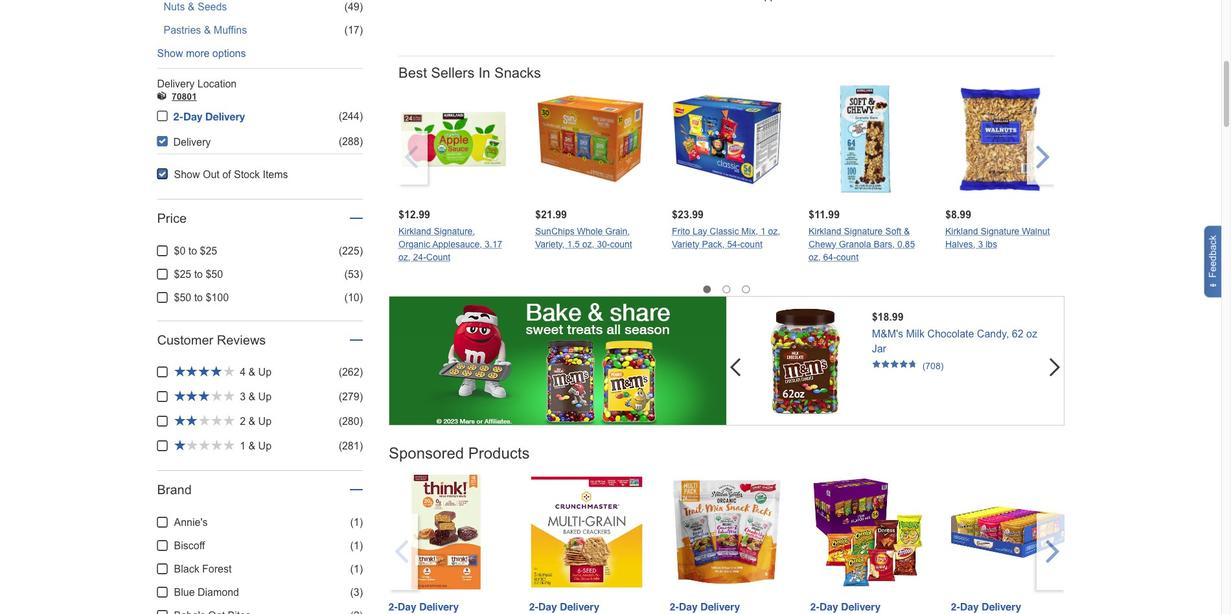 Task type: vqa. For each thing, say whether or not it's contained in the screenshot.
List
no



Task type: describe. For each thing, give the bounding box(es) containing it.
2
[[240, 416, 246, 427]]

$12.99 kirkland signature, organic applesauce, 3.17 oz, 24-count
[[399, 209, 503, 262]]

crunchmaster multi-grain crackers, 28 oz image
[[530, 475, 644, 590]]

(288)
[[339, 136, 363, 147]]

show out of stock items
[[174, 169, 288, 180]]

$100
[[206, 292, 229, 303]]

up for 1 & up
[[258, 441, 272, 452]]

(1) for black forest
[[350, 564, 363, 575]]

nuts & seeds
[[164, 1, 227, 12]]

milk
[[907, 329, 925, 340]]

best sellers in snacks
[[399, 65, 541, 81]]

costco delivery location image
[[157, 92, 166, 103]]

(262)
[[339, 367, 363, 378]]

kirkland signature, organic applesauce, 3.17 oz, 24-count image
[[399, 83, 510, 194]]

rated 4.634699 out of 5 stars based on 375 reviews. element
[[564, 372, 756, 389]]

(17)
[[345, 25, 363, 36]]

think thin high protein bar, variety pack, 2.1 oz, 18-count image
[[389, 475, 504, 590]]

of
[[222, 169, 231, 180]]

best
[[399, 65, 427, 81]]

signature,
[[434, 226, 475, 236]]

count inside $11.99 kirkland signature soft & chewy granola bars, 0.85 oz, 64-count
[[837, 252, 859, 262]]

$50 to $100
[[174, 292, 229, 303]]

blue diamond
[[174, 587, 239, 598]]

& for 1 & up
[[249, 441, 256, 452]]

0 horizontal spatial 1
[[240, 441, 246, 452]]

in
[[479, 65, 491, 81]]

(1) for biscoff
[[350, 541, 363, 552]]

seeds
[[198, 1, 227, 12]]

$23.99
[[672, 209, 704, 220]]

variety,
[[535, 239, 565, 249]]

rated 4.6992 out of 5 stars based on 708 reviews. element
[[863, 357, 1055, 374]]

& for 3 & up
[[249, 392, 256, 403]]

& inside $11.99 kirkland signature soft & chewy granola bars, 0.85 oz, 64-count
[[904, 226, 910, 236]]

black
[[174, 564, 199, 575]]

$8.99 kirkland signature walnut halves, 3 lbs
[[946, 209, 1050, 249]]

m&m's milk chocolate candy, 62 oz jar link
[[872, 329, 1038, 354]]

frito-lay fun flavor mix, variety pack, 54-count image
[[811, 475, 926, 590]]

advertisement region
[[372, 296, 1232, 433]]

2-day delivery image for frito-lay fun flavor mix, variety pack, 54-count image
[[811, 604, 881, 613]]

m&m's milk chocolate candy, 62 oz jar image
[[748, 303, 864, 420]]

2-day delivery image for 'crunchmaster multi-grain crackers, 28 oz' image
[[530, 604, 600, 613]]

kirkland signature, organic applesauce, 3.17 oz, 24-count link
[[399, 226, 503, 262]]

more
[[186, 48, 210, 59]]

& for 2 & up
[[249, 416, 256, 427]]

oz
[[1027, 329, 1038, 340]]

kirkland signature soft & chewy granola bars, 0.85 oz, 64-count link
[[809, 226, 915, 262]]

bars,
[[874, 239, 895, 249]]

(53)
[[345, 269, 363, 280]]

kirkland signature walnut halves, 3 lbs link
[[946, 226, 1050, 249]]

signature for $11.99
[[844, 226, 883, 236]]

up for 2 & up
[[258, 416, 272, 427]]

up for 3 & up
[[258, 392, 272, 403]]

kirkland for $11.99
[[809, 226, 842, 236]]

delivery for delivery
[[173, 137, 211, 148]]

& for 4 & up
[[249, 367, 256, 378]]

pastries
[[164, 25, 201, 36]]

sellers
[[431, 65, 475, 81]]

kirkland for $8.99
[[946, 226, 979, 236]]

feedback link
[[1204, 225, 1227, 298]]

$8.99
[[946, 209, 972, 220]]

frito lay classic mix, 1 oz, variety pack, 54-count link
[[672, 226, 781, 249]]

show more options
[[157, 48, 246, 59]]

4
[[240, 367, 246, 378]]

pack,
[[702, 239, 725, 249]]

$18.99 m&m's milk chocolate candy, 62 oz jar
[[872, 312, 1038, 354]]

oz, for $23.99
[[769, 226, 781, 236]]

0.85
[[898, 239, 915, 249]]

forest
[[202, 564, 232, 575]]

4 & up
[[240, 367, 272, 378]]

$23.99 frito lay classic mix, 1 oz, variety pack, 54-count
[[672, 209, 781, 249]]

whole
[[577, 226, 603, 236]]

(280)
[[339, 416, 363, 427]]

customer reviews
[[157, 333, 266, 347]]

62
[[1012, 329, 1024, 340]]

lay
[[693, 226, 708, 236]]

stock
[[234, 169, 260, 180]]

grandma's cookies, variety pack, 2.5 oz, 33-count image
[[952, 475, 1066, 590]]

feedback
[[1208, 235, 1219, 278]]

frito lay classic mix, 1 oz, variety pack, 54-count image
[[672, 83, 783, 194]]

(3)
[[350, 587, 363, 598]]

$0 to $25
[[174, 245, 217, 257]]

& for nuts & seeds
[[188, 1, 195, 12]]

(1) for annie's
[[350, 517, 363, 528]]

brand button
[[157, 483, 192, 497]]

3.17
[[485, 239, 503, 249]]

(10)
[[345, 292, 363, 303]]

diamond
[[198, 587, 239, 598]]

sunchips whole grain, variety, 1.5 oz, 30-count image
[[535, 83, 646, 194]]

30-
[[597, 239, 610, 249]]

delivery location
[[157, 78, 237, 89]]

signature for $8.99
[[981, 226, 1020, 236]]

sponsored
[[389, 445, 464, 462]]

0 horizontal spatial 3
[[240, 392, 246, 403]]

kirkland for $12.99
[[399, 226, 431, 236]]

to for $50
[[194, 292, 203, 303]]

annie's
[[174, 517, 208, 528]]

oz, for $21.99
[[583, 239, 595, 249]]

to for $25
[[194, 269, 203, 280]]

count
[[426, 252, 451, 262]]

$11.99
[[809, 209, 840, 220]]

jar
[[872, 343, 887, 354]]

kirkland signature soft & chewy granola bars, 0.85 oz, 64-count image
[[809, 83, 920, 194]]

2-day delivery
[[173, 110, 245, 123]]

options
[[213, 48, 246, 59]]

$21.99
[[535, 209, 567, 220]]

price button
[[157, 211, 187, 226]]

(225)
[[339, 245, 363, 257]]

black forest
[[174, 564, 232, 575]]

show for show out of stock items
[[174, 169, 200, 180]]

3 & up
[[240, 392, 272, 403]]



Task type: locate. For each thing, give the bounding box(es) containing it.
2 2-day delivery image from the left
[[530, 604, 600, 613]]

delivery right day at the left of the page
[[205, 110, 245, 123]]

products
[[469, 445, 530, 462]]

organic
[[399, 239, 430, 249]]

70801
[[172, 92, 197, 102]]

2 horizontal spatial count
[[837, 252, 859, 262]]

1 right mix,
[[761, 226, 766, 236]]

1 vertical spatial to
[[194, 269, 203, 280]]

2 kirkland from the left
[[809, 226, 842, 236]]

0 horizontal spatial signature
[[844, 226, 883, 236]]

& right 4
[[249, 367, 256, 378]]

3 2-day delivery image from the left
[[670, 604, 740, 613]]

nature's garden organic trail mix snack packs, variety pack, 1.2 oz, 24-count image
[[670, 475, 785, 590]]

5 2-day delivery image from the left
[[952, 604, 1022, 613]]

1 inside $23.99 frito lay classic mix, 1 oz, variety pack, 54-count
[[761, 226, 766, 236]]

chocolate
[[928, 329, 975, 340]]

sponsored products
[[389, 445, 530, 462]]

& right nuts
[[188, 1, 195, 12]]

signature up granola
[[844, 226, 883, 236]]

up up 2 & up in the left bottom of the page
[[258, 392, 272, 403]]

frito
[[672, 226, 690, 236]]

$50 down $25 to $50
[[174, 292, 191, 303]]

2 vertical spatial (1)
[[350, 564, 363, 575]]

4 up from the top
[[258, 441, 272, 452]]

3 (1) from the top
[[350, 564, 363, 575]]

customer
[[157, 333, 213, 347]]

halves,
[[946, 239, 976, 249]]

brand
[[157, 483, 192, 497]]

3 kirkland from the left
[[946, 226, 979, 236]]

$25 up $25 to $50
[[200, 245, 217, 257]]

(1)
[[350, 517, 363, 528], [350, 541, 363, 552], [350, 564, 363, 575]]

1
[[761, 226, 766, 236], [240, 441, 246, 452]]

variety
[[672, 239, 700, 249]]

3 up the 2
[[240, 392, 246, 403]]

chewy
[[809, 239, 837, 249]]

reviews
[[217, 333, 266, 347]]

1 2-day delivery image from the left
[[389, 604, 459, 613]]

24-
[[413, 252, 426, 262]]

2-day delivery image for nature's garden organic trail mix snack packs, variety pack, 1.2 oz, 24-count 'image'
[[670, 604, 740, 613]]

1 vertical spatial show
[[174, 169, 200, 180]]

https://www.costco.com/mars brand showcase.html image
[[372, 297, 745, 426]]

up right the 2
[[258, 416, 272, 427]]

& up '0.85'
[[904, 226, 910, 236]]

classic
[[710, 226, 739, 236]]

oz, inside $12.99 kirkland signature, organic applesauce, 3.17 oz, 24-count
[[399, 252, 411, 262]]

1 vertical spatial $25
[[174, 269, 191, 280]]

grain,
[[606, 226, 630, 236]]

muffins
[[214, 25, 247, 36]]

0 vertical spatial to
[[188, 245, 197, 257]]

1 kirkland from the left
[[399, 226, 431, 236]]

2 (1) from the top
[[350, 541, 363, 552]]

2 & up
[[240, 416, 272, 427]]

64-
[[824, 252, 837, 262]]

1 horizontal spatial 3
[[979, 239, 984, 249]]

to left $100
[[194, 292, 203, 303]]

1 up from the top
[[258, 367, 272, 378]]

2 up from the top
[[258, 392, 272, 403]]

0 vertical spatial $50
[[206, 269, 223, 280]]

signature inside $8.99 kirkland signature walnut halves, 3 lbs
[[981, 226, 1020, 236]]

$25
[[200, 245, 217, 257], [174, 269, 191, 280]]

54-
[[728, 239, 741, 249]]

4 2-day delivery image from the left
[[811, 604, 881, 613]]

1 vertical spatial $50
[[174, 292, 191, 303]]

70801 button
[[172, 90, 197, 103]]

1 down the 2
[[240, 441, 246, 452]]

blue
[[174, 587, 195, 598]]

oz, inside $21.99 sunchips whole grain, variety, 1.5 oz, 30-count
[[583, 239, 595, 249]]

location
[[198, 78, 237, 89]]

(708)
[[923, 361, 944, 371]]

signature inside $11.99 kirkland signature soft & chewy granola bars, 0.85 oz, 64-count
[[844, 226, 883, 236]]

& down 2 & up in the left bottom of the page
[[249, 441, 256, 452]]

lbs
[[986, 239, 998, 249]]

3
[[979, 239, 984, 249], [240, 392, 246, 403]]

2 signature from the left
[[981, 226, 1020, 236]]

kirkland up organic
[[399, 226, 431, 236]]

count down grain,
[[610, 239, 632, 249]]

mix,
[[742, 226, 758, 236]]

up down 2 & up in the left bottom of the page
[[258, 441, 272, 452]]

show for show more options
[[157, 48, 183, 59]]

2-day delivery image for the think thin high protein bar, variety pack, 2.1 oz, 18-count image
[[389, 604, 459, 613]]

count down mix,
[[741, 239, 763, 249]]

delivery
[[157, 78, 195, 89], [205, 110, 245, 123], [173, 137, 211, 148]]

sunchips
[[535, 226, 575, 236]]

0 vertical spatial $25
[[200, 245, 217, 257]]

oz, right mix,
[[769, 226, 781, 236]]

0 vertical spatial (1)
[[350, 517, 363, 528]]

(244)
[[339, 111, 363, 122]]

0 vertical spatial 1
[[761, 226, 766, 236]]

0 horizontal spatial kirkland
[[399, 226, 431, 236]]

0 vertical spatial 3
[[979, 239, 984, 249]]

to down $0 to $25
[[194, 269, 203, 280]]

1 vertical spatial (1)
[[350, 541, 363, 552]]

& right the 2
[[249, 416, 256, 427]]

nuts
[[164, 1, 185, 12]]

oz,
[[769, 226, 781, 236], [583, 239, 595, 249], [399, 252, 411, 262], [809, 252, 821, 262]]

m&m's
[[872, 329, 904, 340]]

kirkland inside $11.99 kirkland signature soft & chewy granola bars, 0.85 oz, 64-count
[[809, 226, 842, 236]]

show left out
[[174, 169, 200, 180]]

0 vertical spatial delivery
[[157, 78, 195, 89]]

kirkland signature walnut halves, 3 lbs image
[[946, 83, 1057, 194]]

out
[[203, 169, 220, 180]]

kirkland inside $12.99 kirkland signature, organic applesauce, 3.17 oz, 24-count
[[399, 226, 431, 236]]

to
[[188, 245, 197, 257], [194, 269, 203, 280], [194, 292, 203, 303]]

oz, left 24-
[[399, 252, 411, 262]]

oz, down whole
[[583, 239, 595, 249]]

3 up from the top
[[258, 416, 272, 427]]

2-day delivery image for grandma's cookies, variety pack, 2.5 oz, 33-count 'image'
[[952, 604, 1022, 613]]

up right 4
[[258, 367, 272, 378]]

delivery for delivery location
[[157, 78, 195, 89]]

to right $0
[[188, 245, 197, 257]]

3 inside $8.99 kirkland signature walnut halves, 3 lbs
[[979, 239, 984, 249]]

$50 up $100
[[206, 269, 223, 280]]

candy,
[[977, 329, 1010, 340]]

1 vertical spatial 3
[[240, 392, 246, 403]]

$0
[[174, 245, 186, 257]]

2 vertical spatial to
[[194, 292, 203, 303]]

biscoff
[[174, 541, 205, 552]]

signature up lbs
[[981, 226, 1020, 236]]

count down granola
[[837, 252, 859, 262]]

oz, inside $11.99 kirkland signature soft & chewy granola bars, 0.85 oz, 64-count
[[809, 252, 821, 262]]

items
[[263, 169, 288, 180]]

count inside $21.99 sunchips whole grain, variety, 1.5 oz, 30-count
[[610, 239, 632, 249]]

granola
[[839, 239, 872, 249]]

kirkland up halves,
[[946, 226, 979, 236]]

1 horizontal spatial $25
[[200, 245, 217, 257]]

price
[[157, 211, 187, 226]]

2 vertical spatial delivery
[[173, 137, 211, 148]]

oz, left 64-
[[809, 252, 821, 262]]

0 horizontal spatial $25
[[174, 269, 191, 280]]

to for $0
[[188, 245, 197, 257]]

3 left lbs
[[979, 239, 984, 249]]

kirkland
[[399, 226, 431, 236], [809, 226, 842, 236], [946, 226, 979, 236]]

1 & up
[[240, 441, 272, 452]]

$21.99 sunchips whole grain, variety, 1.5 oz, 30-count
[[535, 209, 632, 249]]

1 signature from the left
[[844, 226, 883, 236]]

$11.99 kirkland signature soft & chewy granola bars, 0.85 oz, 64-count
[[809, 209, 915, 262]]

1 horizontal spatial signature
[[981, 226, 1020, 236]]

0 vertical spatial show
[[157, 48, 183, 59]]

delivery down day at the left of the page
[[173, 137, 211, 148]]

$25 down $0
[[174, 269, 191, 280]]

walnut
[[1022, 226, 1050, 236]]

pastries & muffins
[[164, 25, 247, 36]]

up for 4 & up
[[258, 367, 272, 378]]

1 horizontal spatial $50
[[206, 269, 223, 280]]

oz, for $12.99
[[399, 252, 411, 262]]

signature
[[844, 226, 883, 236], [981, 226, 1020, 236]]

1 vertical spatial delivery
[[205, 110, 245, 123]]

(49)
[[345, 1, 363, 12]]

1 horizontal spatial 1
[[761, 226, 766, 236]]

kirkland inside $8.99 kirkland signature walnut halves, 3 lbs
[[946, 226, 979, 236]]

(279)
[[339, 392, 363, 403]]

1 (1) from the top
[[350, 517, 363, 528]]

1 horizontal spatial count
[[741, 239, 763, 249]]

2-
[[173, 110, 183, 123]]

& left muffins
[[204, 25, 211, 36]]

0 horizontal spatial count
[[610, 239, 632, 249]]

delivery up 70801 button at left
[[157, 78, 195, 89]]

show down the pastries
[[157, 48, 183, 59]]

1 vertical spatial 1
[[240, 441, 246, 452]]

up
[[258, 367, 272, 378], [258, 392, 272, 403], [258, 416, 272, 427], [258, 441, 272, 452]]

sunchips whole grain, variety, 1.5 oz, 30-count link
[[535, 226, 632, 249]]

& up 2 & up in the left bottom of the page
[[249, 392, 256, 403]]

2-day delivery image
[[389, 604, 459, 613], [530, 604, 600, 613], [670, 604, 740, 613], [811, 604, 881, 613], [952, 604, 1022, 613]]

1 horizontal spatial kirkland
[[809, 226, 842, 236]]

count
[[610, 239, 632, 249], [741, 239, 763, 249], [837, 252, 859, 262]]

count inside $23.99 frito lay classic mix, 1 oz, variety pack, 54-count
[[741, 239, 763, 249]]

0 horizontal spatial $50
[[174, 292, 191, 303]]

& for pastries & muffins
[[204, 25, 211, 36]]

kirkland up chewy
[[809, 226, 842, 236]]

2 horizontal spatial kirkland
[[946, 226, 979, 236]]

oz, inside $23.99 frito lay classic mix, 1 oz, variety pack, 54-count
[[769, 226, 781, 236]]



